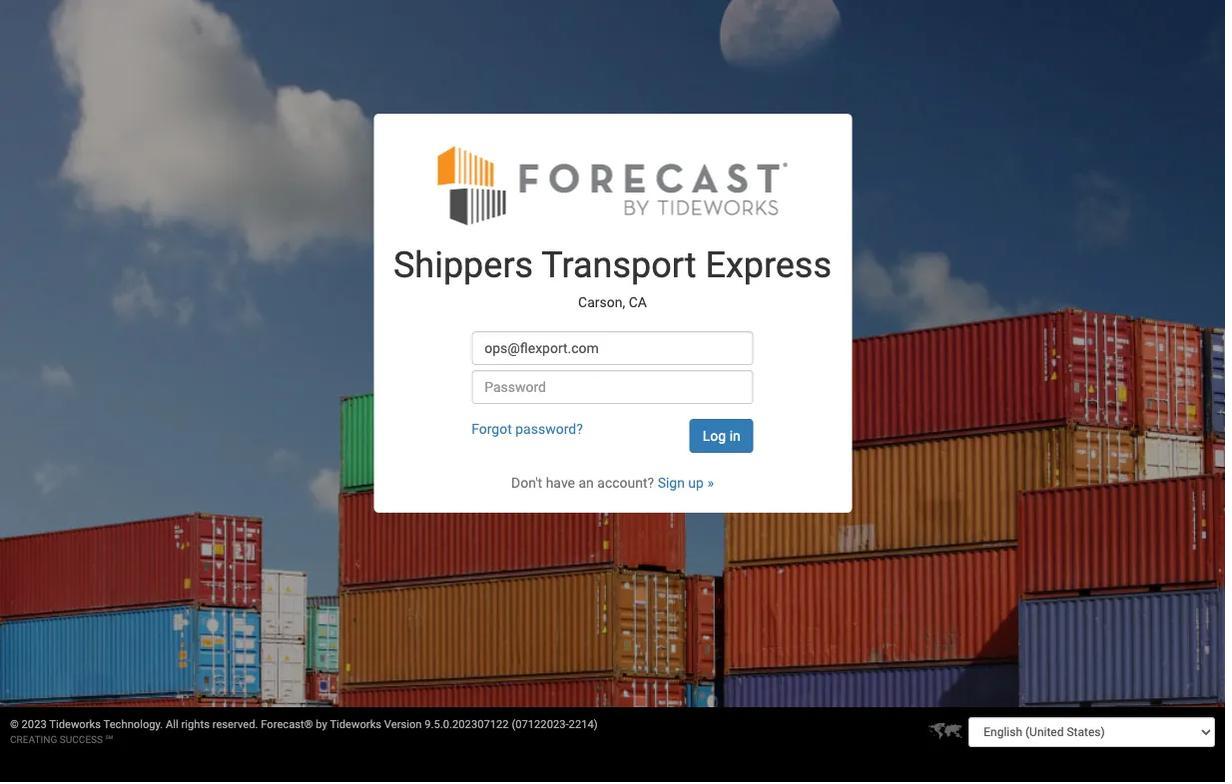 Task type: describe. For each thing, give the bounding box(es) containing it.
by
[[316, 719, 327, 732]]

1 tideworks from the left
[[49, 719, 101, 732]]

up
[[688, 475, 704, 491]]

version
[[384, 719, 422, 732]]

in
[[730, 428, 741, 444]]

forgot
[[471, 421, 512, 437]]

rights
[[181, 719, 210, 732]]

2023
[[22, 719, 47, 732]]

shippers transport express carson, ca
[[393, 244, 832, 311]]

carson,
[[578, 295, 625, 311]]

Email or username text field
[[471, 331, 754, 365]]

log in button
[[690, 419, 754, 453]]

ca
[[629, 295, 647, 311]]

2214)
[[569, 719, 598, 732]]

have
[[546, 475, 575, 491]]

account?
[[597, 475, 654, 491]]

9.5.0.202307122
[[425, 719, 509, 732]]

technology.
[[103, 719, 163, 732]]

reserved.
[[212, 719, 258, 732]]

℠
[[105, 735, 113, 746]]

Password password field
[[471, 370, 754, 404]]

forgot password? link
[[471, 421, 583, 437]]

forecast® by tideworks image
[[438, 143, 787, 226]]

an
[[579, 475, 594, 491]]



Task type: locate. For each thing, give the bounding box(es) containing it.
tideworks
[[49, 719, 101, 732], [330, 719, 381, 732]]

»
[[707, 475, 714, 491]]

forecast®
[[261, 719, 313, 732]]

1 horizontal spatial tideworks
[[330, 719, 381, 732]]

sign up » link
[[658, 475, 714, 491]]

express
[[705, 244, 832, 286]]

tideworks right by
[[330, 719, 381, 732]]

© 2023 tideworks technology. all rights reserved. forecast® by tideworks version 9.5.0.202307122 (07122023-2214) creating success ℠
[[10, 719, 598, 746]]

all
[[166, 719, 178, 732]]

success
[[60, 735, 103, 746]]

shippers
[[393, 244, 533, 286]]

don't
[[511, 475, 542, 491]]

transport
[[541, 244, 696, 286]]

2 tideworks from the left
[[330, 719, 381, 732]]

log
[[703, 428, 726, 444]]

password?
[[515, 421, 583, 437]]

don't have an account? sign up »
[[511, 475, 714, 491]]

(07122023-
[[512, 719, 569, 732]]

sign
[[658, 475, 685, 491]]

tideworks up success
[[49, 719, 101, 732]]

creating
[[10, 735, 57, 746]]

0 horizontal spatial tideworks
[[49, 719, 101, 732]]

©
[[10, 719, 19, 732]]

forgot password? log in
[[471, 421, 741, 444]]



